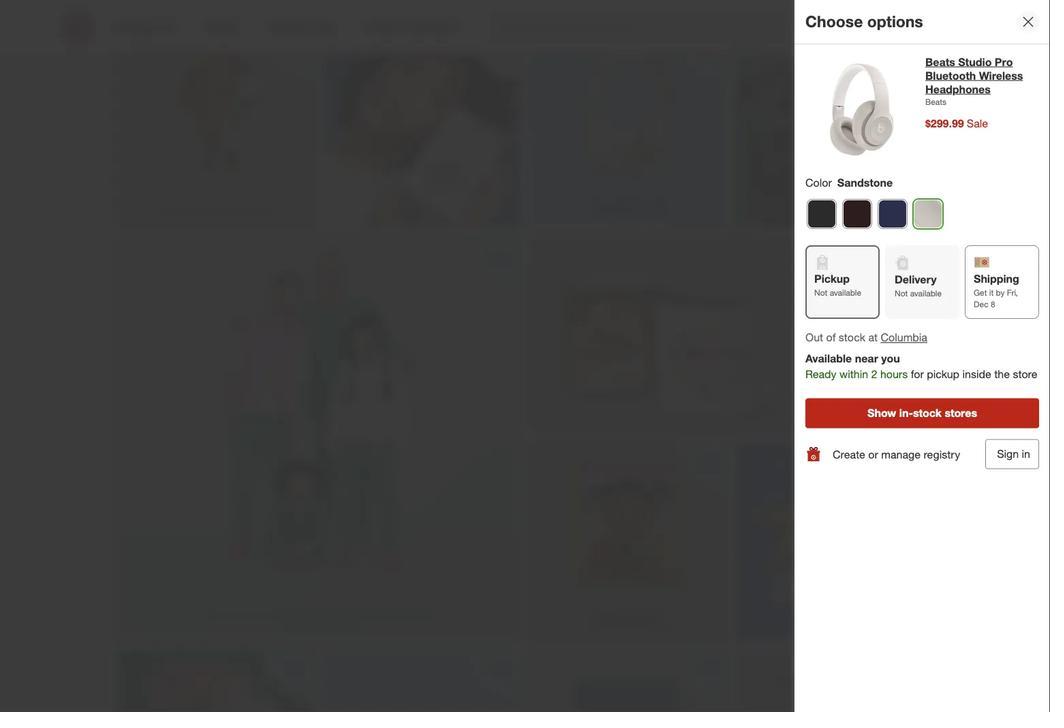 Task type: describe. For each thing, give the bounding box(es) containing it.
1 vertical spatial navy image
[[952, 324, 963, 335]]

every day is perfect christmas music.
[[590, 197, 670, 218]]

sign in inside choose options dialog
[[998, 448, 1031, 461]]

search button
[[821, 12, 854, 45]]

headphones for beats studio pro bluetooth wireless headphones
[[926, 324, 991, 338]]

beats for beats solo³ bluetooth wireless on-ear headphones
[[926, 64, 956, 78]]

create for beats studio pro bluetooth wireless headphones
[[832, 428, 865, 441]]

$99.99
[[926, 128, 955, 140]]

near
[[856, 352, 879, 366]]

wireless for beats studio pro bluetooth wireless headphones beats
[[980, 69, 1024, 82]]

1 horizontal spatial sandstone image
[[965, 324, 976, 335]]

stock for in-
[[914, 407, 942, 420]]

jammies
[[383, 611, 417, 621]]

options
[[868, 12, 924, 31]]

music.
[[637, 207, 662, 218]]

gold image
[[952, 111, 963, 122]]

new unofficial holiday alert: national matching jammies eve. you heard it here first.
[[202, 611, 438, 631]]

new
[[202, 611, 219, 621]]

day
[[614, 197, 628, 208]]

columbia button
[[881, 330, 928, 346]]

or inside choose options dialog
[[869, 448, 879, 461]]

is
[[631, 197, 637, 208]]

wireless inside beats solo³ bluetooth wireless on-ear headphones
[[926, 96, 970, 109]]

kwanza
[[599, 611, 629, 621]]

available
[[806, 352, 853, 366]]

beats solo³ bluetooth wireless on-ear headphones link
[[926, 63, 1022, 125]]

solo³
[[959, 64, 986, 78]]

eve.
[[420, 611, 436, 621]]

bluetooth inside beats solo³ bluetooth wireless on-ear headphones
[[926, 80, 977, 93]]

fri,
[[1008, 288, 1019, 298]]

bluetooth for beats studio pro bluetooth wireless headphones
[[926, 293, 977, 306]]

deep brown image inside explore items dialog
[[939, 324, 950, 335]]

beats for beats studio pro bluetooth wireless headphones beats
[[926, 55, 956, 69]]

pickup
[[815, 272, 850, 285]]

heard
[[293, 621, 315, 631]]

stock for of
[[839, 331, 866, 344]]

create or manage registry for beats studio pro bluetooth wireless headphones
[[832, 428, 960, 441]]

What can we help you find? suggestions appear below search field
[[491, 12, 830, 42]]

stay
[[161, 207, 178, 218]]

black image for beats solo³ bluetooth wireless on-ear headphones
[[926, 111, 937, 122]]

choose
[[806, 12, 864, 31]]

store
[[1014, 368, 1038, 381]]

beats studio pro bluetooth wireless headphones
[[926, 278, 1014, 338]]

hours
[[881, 368, 909, 381]]

rose gold image
[[939, 111, 950, 122]]

national
[[311, 611, 342, 621]]

explore
[[806, 12, 863, 31]]

available near you ready within 2 hours for pickup inside the store
[[806, 352, 1038, 381]]

toasty
[[181, 207, 204, 218]]

navy image inside choose options dialog
[[879, 200, 908, 228]]

not for pickup
[[815, 288, 828, 298]]

it inside shipping get it by fri, dec 8
[[990, 288, 995, 298]]

$299.99 for $299.99
[[926, 342, 960, 353]]

pro for beats studio pro bluetooth wireless headphones beats
[[996, 55, 1014, 69]]

2 beats studio pro bluetooth wireless headphones link from the top
[[926, 276, 1022, 338]]

show in-stock stores
[[868, 407, 978, 420]]

headphones inside beats solo³ bluetooth wireless on-ear headphones
[[926, 111, 991, 125]]

or for beats studio pro bluetooth wireless headphones
[[868, 428, 878, 441]]

3 beats from the top
[[926, 97, 947, 107]]

out of stock at columbia
[[806, 331, 928, 344]]

sign in button inside explore items dialog
[[990, 423, 1030, 445]]

registry for beats solo³ bluetooth wireless on-ear headphones
[[923, 214, 960, 228]]

you
[[277, 621, 291, 631]]

8
[[992, 299, 996, 310]]

$299.99 for $299.99 sale
[[926, 117, 965, 130]]

the
[[995, 368, 1011, 381]]

sign inside explore items dialog
[[999, 429, 1015, 439]]

shipping
[[975, 272, 1020, 285]]

you
[[882, 352, 901, 366]]

shipping get it by fri, dec 8
[[975, 272, 1020, 310]]

not for delivery
[[895, 288, 909, 299]]

sign inside choose options dialog
[[998, 448, 1020, 461]]

color
[[806, 176, 833, 190]]

beats solo³ bluetooth wireless on-ear headphones
[[926, 64, 1010, 125]]

sandstone
[[838, 176, 893, 190]]

in-
[[900, 407, 914, 420]]



Task type: locate. For each thing, give the bounding box(es) containing it.
it
[[990, 288, 995, 298], [318, 621, 322, 631]]

0 vertical spatial black image
[[926, 111, 937, 122]]

0 vertical spatial for
[[207, 207, 217, 218]]

0 vertical spatial it
[[990, 288, 995, 298]]

1 studio from the top
[[959, 55, 993, 69]]

manage for beats studio pro bluetooth wireless headphones
[[881, 428, 920, 441]]

available for delivery
[[911, 288, 943, 299]]

in inside explore items dialog
[[1017, 429, 1024, 439]]

headphones inside beats studio pro bluetooth wireless headphones
[[926, 324, 991, 338]]

studio up dec
[[959, 278, 993, 291]]

1 vertical spatial sandstone image
[[965, 324, 976, 335]]

unofficial
[[222, 611, 256, 621]]

$299.99 inside explore items dialog
[[926, 342, 960, 353]]

every
[[590, 197, 612, 208]]

not inside pickup not available
[[815, 288, 828, 298]]

0 vertical spatial studio
[[959, 55, 993, 69]]

beats studio pro bluetooth wireless headphones beats
[[926, 55, 1024, 107]]

headphones down dec
[[926, 324, 991, 338]]

0 vertical spatial $299.99
[[926, 117, 965, 130]]

bluetooth for beats studio pro bluetooth wireless headphones beats
[[926, 69, 977, 82]]

2 headphones from the top
[[926, 111, 991, 125]]

columbia
[[881, 331, 928, 344]]

create inside choose options dialog
[[833, 448, 866, 461]]

1 beats from the top
[[926, 55, 956, 69]]

bluetooth down delivery
[[926, 293, 977, 306]]

available inside pickup not available
[[830, 288, 862, 298]]

$299.99 inside choose options dialog
[[926, 117, 965, 130]]

headphones
[[926, 83, 991, 96], [926, 111, 991, 125], [926, 324, 991, 338]]

in
[[1017, 429, 1024, 439], [1023, 448, 1031, 461]]

create or manage registry
[[832, 214, 960, 228], [832, 428, 960, 441], [833, 448, 961, 461]]

stock down add
[[914, 407, 942, 420]]

1 vertical spatial manage
[[881, 428, 920, 441]]

navy image
[[879, 200, 908, 228], [952, 324, 963, 335]]

1 vertical spatial create or manage registry
[[832, 428, 960, 441]]

studio
[[959, 55, 993, 69], [959, 278, 993, 291]]

0 horizontal spatial available
[[830, 288, 862, 298]]

holiday
[[258, 611, 286, 621]]

0 vertical spatial wireless
[[980, 69, 1024, 82]]

wireless
[[980, 69, 1024, 82], [926, 96, 970, 109], [926, 309, 970, 322]]

bluetooth up gold icon
[[926, 69, 977, 82]]

1 bluetooth from the top
[[926, 69, 977, 82]]

deep brown image down the sandstone
[[844, 200, 872, 228]]

4 beats from the top
[[926, 278, 956, 291]]

items
[[867, 12, 908, 31]]

0 vertical spatial manage
[[881, 214, 920, 228]]

1 vertical spatial or
[[868, 428, 878, 441]]

0 vertical spatial navy image
[[879, 200, 908, 228]]

kwanza begins. habari gani? umoja!
[[589, 611, 668, 631]]

bluetooth down solo³
[[926, 80, 977, 93]]

wireless for beats studio pro bluetooth wireless headphones
[[926, 309, 970, 322]]

1 vertical spatial black image
[[926, 324, 937, 335]]

2 $299.99 from the top
[[926, 342, 960, 353]]

studio for beats studio pro bluetooth wireless headphones
[[959, 278, 993, 291]]

registry
[[923, 214, 960, 228], [923, 428, 960, 441], [924, 448, 961, 461]]

pickup
[[928, 368, 960, 381]]

ear
[[993, 96, 1010, 109]]

2 black image from the top
[[926, 324, 937, 335]]

sign in button inside choose options dialog
[[986, 440, 1040, 470]]

wireless inside beats studio pro bluetooth wireless headphones beats
[[980, 69, 1024, 82]]

pro up 8
[[996, 278, 1014, 291]]

2 vertical spatial registry
[[924, 448, 961, 461]]

1 horizontal spatial it
[[990, 288, 995, 298]]

here
[[325, 621, 342, 631]]

2 bluetooth from the top
[[926, 80, 977, 93]]

create for beats solo³ bluetooth wireless on-ear headphones
[[832, 214, 865, 228]]

choose options dialog
[[795, 0, 1051, 713]]

0 vertical spatial headphones
[[926, 83, 991, 96]]

sale
[[968, 117, 989, 130]]

first.
[[344, 621, 361, 631]]

to
[[950, 382, 958, 392]]

studio inside beats studio pro bluetooth wireless headphones
[[959, 278, 993, 291]]

deep brown image
[[844, 200, 872, 228], [939, 324, 950, 335]]

sign in button
[[990, 423, 1030, 445], [986, 440, 1040, 470]]

create or manage registry inside choose options dialog
[[833, 448, 961, 461]]

0 vertical spatial sign in
[[999, 429, 1024, 439]]

christmas
[[596, 207, 635, 218]]

delivery
[[895, 273, 937, 286]]

deep brown image right columbia in the top of the page
[[939, 324, 950, 335]]

create or manage registry for beats solo³ bluetooth wireless on-ear headphones
[[832, 214, 960, 228]]

pro for beats studio pro bluetooth wireless headphones
[[996, 278, 1014, 291]]

caroling
[[219, 207, 251, 218]]

beats studio pro bluetooth wireless headphones link
[[926, 55, 1040, 96], [926, 276, 1022, 338]]

it left "here"
[[318, 621, 322, 631]]

0 horizontal spatial not
[[815, 288, 828, 298]]

studio up on-
[[959, 55, 993, 69]]

studio for beats studio pro bluetooth wireless headphones beats
[[959, 55, 993, 69]]

1 horizontal spatial available
[[911, 288, 943, 299]]

0 horizontal spatial it
[[318, 621, 322, 631]]

1 vertical spatial registry
[[923, 428, 960, 441]]

in inside choose options dialog
[[1023, 448, 1031, 461]]

habari
[[589, 621, 615, 631]]

search
[[821, 22, 854, 35]]

pro
[[996, 55, 1014, 69], [996, 278, 1014, 291]]

beats studio pro bluetooth wireless headphones link inside choose options dialog
[[926, 55, 1040, 96]]

black image
[[926, 111, 937, 122], [926, 324, 937, 335]]

inside
[[963, 368, 992, 381]]

headphones for beats studio pro bluetooth wireless headphones beats
[[926, 83, 991, 96]]

bluetooth inside beats studio pro bluetooth wireless headphones beats
[[926, 69, 977, 82]]

pro inside beats studio pro bluetooth wireless headphones
[[996, 278, 1014, 291]]

sign in
[[999, 429, 1024, 439], [998, 448, 1031, 461]]

3 headphones from the top
[[926, 324, 991, 338]]

black image left rose gold image
[[926, 111, 937, 122]]

sandstone image
[[915, 200, 943, 228], [965, 324, 976, 335]]

0 vertical spatial deep brown image
[[844, 200, 872, 228]]

headphones up $99.99
[[926, 111, 991, 125]]

not
[[815, 288, 828, 298], [895, 288, 909, 299]]

0 horizontal spatial navy image
[[879, 200, 908, 228]]

ready
[[806, 368, 837, 381]]

2 beats from the top
[[926, 64, 956, 78]]

studio inside beats studio pro bluetooth wireless headphones beats
[[959, 55, 993, 69]]

for inside available near you ready within 2 hours for pickup inside the store
[[912, 368, 925, 381]]

sign
[[999, 429, 1015, 439], [998, 448, 1020, 461]]

available
[[830, 288, 862, 298], [911, 288, 943, 299]]

1 pro from the top
[[996, 55, 1014, 69]]

at
[[869, 331, 878, 344]]

1 vertical spatial for
[[912, 368, 925, 381]]

delivery not available
[[895, 273, 943, 299]]

beats inside beats studio pro bluetooth wireless headphones
[[926, 278, 956, 291]]

0 vertical spatial create or manage registry
[[832, 214, 960, 228]]

it inside new unofficial holiday alert: national matching jammies eve. you heard it here first.
[[318, 621, 322, 631]]

stock left at
[[839, 331, 866, 344]]

stock
[[839, 331, 866, 344], [914, 407, 942, 420]]

2 vertical spatial manage
[[882, 448, 921, 461]]

3 bluetooth from the top
[[926, 293, 977, 306]]

not down pickup at the top
[[815, 288, 828, 298]]

registry down stores
[[924, 448, 961, 461]]

registry up delivery
[[923, 214, 960, 228]]

manage
[[881, 214, 920, 228], [881, 428, 920, 441], [882, 448, 921, 461]]

0 vertical spatial in
[[1017, 429, 1024, 439]]

1 vertical spatial deep brown image
[[939, 324, 950, 335]]

1 $299.99 from the top
[[926, 117, 965, 130]]

available for pickup
[[830, 288, 862, 298]]

pro inside beats studio pro bluetooth wireless headphones beats
[[996, 55, 1014, 69]]

manage for beats solo³ bluetooth wireless on-ear headphones
[[881, 214, 920, 228]]

2
[[872, 368, 878, 381]]

available down pickup at the top
[[830, 288, 862, 298]]

wireless up rose gold image
[[926, 96, 970, 109]]

stores
[[946, 407, 978, 420]]

or
[[868, 214, 878, 228], [868, 428, 878, 441], [869, 448, 879, 461]]

0 horizontal spatial stock
[[839, 331, 866, 344]]

1 horizontal spatial deep brown image
[[939, 324, 950, 335]]

wireless left dec
[[926, 309, 970, 322]]

0 vertical spatial sign
[[999, 429, 1015, 439]]

1 vertical spatial sign in
[[998, 448, 1031, 461]]

2 vertical spatial create
[[833, 448, 866, 461]]

wireless inside beats studio pro bluetooth wireless headphones
[[926, 309, 970, 322]]

0 vertical spatial sandstone image
[[915, 200, 943, 228]]

deep brown image inside choose options dialog
[[844, 200, 872, 228]]

dec
[[975, 299, 989, 310]]

black image
[[808, 200, 837, 228]]

1 vertical spatial in
[[1023, 448, 1031, 461]]

1 vertical spatial headphones
[[926, 111, 991, 125]]

1 horizontal spatial stock
[[914, 407, 942, 420]]

beats for beats studio pro bluetooth wireless headphones
[[926, 278, 956, 291]]

0 vertical spatial pro
[[996, 55, 1014, 69]]

0 horizontal spatial for
[[207, 207, 217, 218]]

show in-stock stores button
[[806, 399, 1040, 429]]

black image up available near you ready within 2 hours for pickup inside the store
[[926, 324, 937, 335]]

2 pro from the top
[[996, 278, 1014, 291]]

umoja!
[[641, 621, 668, 631]]

0 vertical spatial create
[[832, 214, 865, 228]]

sign in inside explore items dialog
[[999, 429, 1024, 439]]

cart
[[960, 382, 976, 392]]

0 horizontal spatial sandstone image
[[915, 200, 943, 228]]

gani?
[[617, 621, 638, 631]]

$299.99 left sale on the top right of page
[[926, 117, 965, 130]]

show
[[868, 407, 897, 420]]

0 vertical spatial or
[[868, 214, 878, 228]]

available inside delivery not available
[[911, 288, 943, 299]]

1 vertical spatial pro
[[996, 278, 1014, 291]]

bluetooth inside beats studio pro bluetooth wireless headphones
[[926, 293, 977, 306]]

2 vertical spatial headphones
[[926, 324, 991, 338]]

1 vertical spatial sign
[[998, 448, 1020, 461]]

2 vertical spatial create or manage registry
[[833, 448, 961, 461]]

black image for beats studio pro bluetooth wireless headphones
[[926, 324, 937, 335]]

1 horizontal spatial for
[[912, 368, 925, 381]]

1 vertical spatial create
[[832, 428, 865, 441]]

$299.99 sale
[[926, 117, 989, 130]]

beats solo³ bluetooth wireless on-ear headphones image
[[806, 63, 918, 175], [806, 63, 918, 175]]

2 vertical spatial or
[[869, 448, 879, 461]]

add to cart button
[[926, 376, 982, 398]]

pickup not available
[[815, 272, 862, 298]]

color sandstone
[[806, 176, 893, 190]]

out
[[806, 331, 824, 344]]

bluetooth
[[926, 69, 977, 82], [926, 80, 977, 93], [926, 293, 977, 306]]

by
[[997, 288, 1006, 298]]

1 vertical spatial stock
[[914, 407, 942, 420]]

1 headphones from the top
[[926, 83, 991, 96]]

not inside delivery not available
[[895, 288, 909, 299]]

explore items
[[806, 12, 908, 31]]

1 vertical spatial it
[[318, 621, 322, 631]]

sandstone image down dec
[[965, 324, 976, 335]]

on-
[[973, 96, 993, 109]]

beats inside beats solo³ bluetooth wireless on-ear headphones
[[926, 64, 956, 78]]

beats studio pro bluetooth wireless headphones image
[[806, 55, 915, 164], [806, 276, 918, 388], [806, 276, 918, 388]]

1 horizontal spatial navy image
[[952, 324, 963, 335]]

perfect
[[639, 197, 667, 208]]

0 vertical spatial registry
[[923, 214, 960, 228]]

1 vertical spatial beats studio pro bluetooth wireless headphones link
[[926, 276, 1022, 338]]

for right hours
[[912, 368, 925, 381]]

sandstone image up delivery
[[915, 200, 943, 228]]

alert:
[[288, 611, 308, 621]]

registry inside choose options dialog
[[924, 448, 961, 461]]

headphones inside beats studio pro bluetooth wireless headphones beats
[[926, 83, 991, 96]]

available down delivery
[[911, 288, 943, 299]]

stay toasty for caroling day.
[[161, 207, 270, 218]]

headphones down solo³
[[926, 83, 991, 96]]

wireless up ear
[[980, 69, 1024, 82]]

pro right solo³
[[996, 55, 1014, 69]]

for
[[207, 207, 217, 218], [912, 368, 925, 381]]

of
[[827, 331, 836, 344]]

0 vertical spatial beats studio pro bluetooth wireless headphones link
[[926, 55, 1040, 96]]

2 studio from the top
[[959, 278, 993, 291]]

create
[[832, 214, 865, 228], [832, 428, 865, 441], [833, 448, 866, 461]]

add to cart
[[932, 382, 976, 392]]

$299.99 up "pickup"
[[926, 342, 960, 353]]

stock inside show in-stock stores button
[[914, 407, 942, 420]]

not down delivery
[[895, 288, 909, 299]]

get
[[975, 288, 988, 298]]

1 vertical spatial wireless
[[926, 96, 970, 109]]

0 horizontal spatial deep brown image
[[844, 200, 872, 228]]

add
[[932, 382, 948, 392]]

for right toasty
[[207, 207, 217, 218]]

explore items dialog
[[795, 0, 1051, 713]]

or for beats solo³ bluetooth wireless on-ear headphones
[[868, 214, 878, 228]]

0 vertical spatial stock
[[839, 331, 866, 344]]

manage inside choose options dialog
[[882, 448, 921, 461]]

registry for beats studio pro bluetooth wireless headphones
[[923, 428, 960, 441]]

1 beats studio pro bluetooth wireless headphones link from the top
[[926, 55, 1040, 96]]

2 vertical spatial wireless
[[926, 309, 970, 322]]

1 vertical spatial studio
[[959, 278, 993, 291]]

day.
[[254, 207, 270, 218]]

it left by
[[990, 288, 995, 298]]

begins.
[[631, 611, 659, 621]]

1 black image from the top
[[926, 111, 937, 122]]

choose options
[[806, 12, 924, 31]]

1 horizontal spatial not
[[895, 288, 909, 299]]

matching
[[345, 611, 380, 621]]

within
[[840, 368, 869, 381]]

registry down "show in-stock stores"
[[923, 428, 960, 441]]

1 vertical spatial $299.99
[[926, 342, 960, 353]]



Task type: vqa. For each thing, say whether or not it's contained in the screenshot.
Tree inside Shop All Wondershop 20" Battery Operated Animated Plush Dancing Christmas Tree Sculpture - Wondershop™ Green
no



